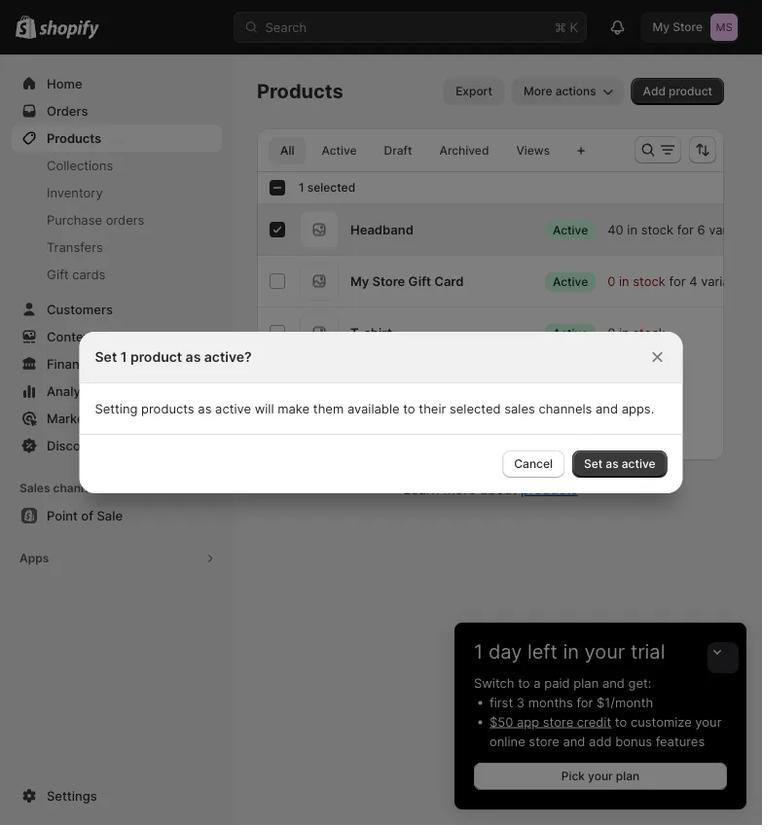 Task type: vqa. For each thing, say whether or not it's contained in the screenshot.
the 3 days left in your trial
no



Task type: locate. For each thing, give the bounding box(es) containing it.
set inside button
[[584, 457, 603, 471]]

set 1 product as active? dialog
[[0, 332, 762, 494]]

0 vertical spatial products
[[141, 401, 194, 416]]

active left will
[[215, 401, 251, 416]]

1 horizontal spatial to
[[518, 676, 530, 691]]

1 horizontal spatial product
[[669, 84, 713, 98]]

day
[[489, 640, 522, 664]]

cancel button
[[503, 451, 565, 478]]

channels down discounts
[[53, 481, 104, 495]]

and
[[596, 401, 618, 416], [602, 676, 625, 691], [563, 734, 585, 749]]

1 horizontal spatial gift
[[408, 274, 431, 289]]

0 horizontal spatial product
[[130, 349, 182, 366]]

views link
[[505, 137, 562, 165]]

paid
[[544, 676, 570, 691]]

products
[[257, 79, 343, 103], [47, 130, 101, 146]]

0 horizontal spatial plan
[[574, 676, 599, 691]]

and left apps.
[[596, 401, 618, 416]]

and up the $1/month
[[602, 676, 625, 691]]

0 horizontal spatial gift
[[47, 267, 69, 282]]

products
[[141, 401, 194, 416], [521, 481, 578, 498]]

credit
[[577, 714, 611, 730]]

store down months on the right bottom of page
[[543, 714, 574, 730]]

1 vertical spatial variants
[[701, 274, 748, 289]]

variants
[[709, 222, 756, 237], [701, 274, 748, 289]]

stock
[[641, 222, 674, 237], [633, 274, 666, 289], [633, 325, 666, 340]]

as
[[186, 349, 201, 366], [198, 401, 212, 416], [606, 457, 619, 471]]

1 horizontal spatial plan
[[616, 769, 640, 784]]

0 vertical spatial product
[[669, 84, 713, 98]]

products right setting
[[141, 401, 194, 416]]

for for 40 in stock
[[677, 222, 694, 237]]

set right cancel
[[584, 457, 603, 471]]

0 down 0 in stock for 4 variants
[[608, 325, 616, 340]]

a
[[534, 676, 541, 691]]

0 down 40
[[608, 274, 616, 289]]

tab list
[[265, 136, 566, 165]]

0 horizontal spatial active
[[215, 401, 251, 416]]

to inside to customize your online store and add bonus features
[[615, 714, 627, 730]]

1 vertical spatial products
[[521, 481, 578, 498]]

products up all
[[257, 79, 343, 103]]

1 vertical spatial your
[[695, 714, 722, 730]]

store down $50 app store credit
[[529, 734, 559, 749]]

stock down 0 in stock for 4 variants
[[633, 325, 666, 340]]

variants right 6
[[709, 222, 756, 237]]

active down apps.
[[622, 457, 656, 471]]

pick your plan link
[[474, 763, 727, 790]]

inventory
[[47, 185, 103, 200]]

1 inside dialog
[[120, 349, 127, 366]]

0 horizontal spatial products
[[141, 401, 194, 416]]

as right cancel
[[606, 457, 619, 471]]

1 vertical spatial for
[[669, 274, 686, 289]]

draft
[[384, 144, 412, 158]]

them
[[313, 401, 344, 416]]

customize
[[631, 714, 692, 730]]

trial
[[631, 640, 665, 664]]

and inside to customize your online store and add bonus features
[[563, 734, 585, 749]]

0 vertical spatial active
[[215, 401, 251, 416]]

my store gift card link
[[350, 272, 464, 291]]

0 vertical spatial channels
[[539, 401, 592, 416]]

purchase
[[47, 212, 102, 227]]

in down 0 in stock for 4 variants
[[619, 325, 629, 340]]

set up setting
[[95, 349, 117, 366]]

1 vertical spatial product
[[130, 349, 182, 366]]

your left trial on the bottom right of page
[[585, 640, 625, 664]]

setting
[[95, 401, 138, 416]]

for
[[677, 222, 694, 237], [669, 274, 686, 289], [577, 695, 593, 710]]

1 vertical spatial channels
[[53, 481, 104, 495]]

plan down bonus
[[616, 769, 640, 784]]

1 vertical spatial 0
[[608, 325, 616, 340]]

2 vertical spatial as
[[606, 457, 619, 471]]

gift inside 'link'
[[408, 274, 431, 289]]

product right add in the top right of the page
[[669, 84, 713, 98]]

in inside dropdown button
[[563, 640, 579, 664]]

1 0 from the top
[[608, 274, 616, 289]]

0 vertical spatial variants
[[709, 222, 756, 237]]

0 vertical spatial set
[[95, 349, 117, 366]]

in down 40
[[619, 274, 629, 289]]

product
[[669, 84, 713, 98], [130, 349, 182, 366]]

and for add
[[563, 734, 585, 749]]

will
[[255, 401, 274, 416]]

apps.
[[622, 401, 654, 416]]

my store gift card
[[350, 274, 464, 289]]

stock right 40
[[641, 222, 674, 237]]

your
[[585, 640, 625, 664], [695, 714, 722, 730], [588, 769, 613, 784]]

gift cards
[[47, 267, 105, 282]]

shopify image
[[39, 20, 100, 39]]

1 horizontal spatial 1
[[474, 640, 483, 664]]

2 0 from the top
[[608, 325, 616, 340]]

0 vertical spatial stock
[[641, 222, 674, 237]]

2 horizontal spatial to
[[615, 714, 627, 730]]

headband
[[350, 222, 414, 237]]

switch to a paid plan and get:
[[474, 676, 652, 691]]

and for get:
[[602, 676, 625, 691]]

$50 app store credit
[[490, 714, 611, 730]]

products inside set 1 product as active? dialog
[[141, 401, 194, 416]]

1 vertical spatial active
[[622, 457, 656, 471]]

plan up first 3 months for $1/month
[[574, 676, 599, 691]]

0 vertical spatial 1
[[120, 349, 127, 366]]

their
[[419, 401, 446, 416]]

channels right sales
[[539, 401, 592, 416]]

0 vertical spatial as
[[186, 349, 201, 366]]

2 vertical spatial your
[[588, 769, 613, 784]]

1 vertical spatial stock
[[633, 274, 666, 289]]

0 horizontal spatial set
[[95, 349, 117, 366]]

active inside button
[[622, 457, 656, 471]]

4
[[689, 274, 697, 289]]

product up setting
[[130, 349, 182, 366]]

gift
[[47, 267, 69, 282], [408, 274, 431, 289]]

1 vertical spatial 1
[[474, 640, 483, 664]]

your inside the pick your plan link
[[588, 769, 613, 784]]

0 vertical spatial for
[[677, 222, 694, 237]]

to down the $1/month
[[615, 714, 627, 730]]

transfers
[[47, 239, 103, 255]]

1 vertical spatial store
[[529, 734, 559, 749]]

and left 'add'
[[563, 734, 585, 749]]

for left 6
[[677, 222, 694, 237]]

gift left card at the right top of the page
[[408, 274, 431, 289]]

0 horizontal spatial channels
[[53, 481, 104, 495]]

channels inside button
[[53, 481, 104, 495]]

to left a
[[518, 676, 530, 691]]

0
[[608, 274, 616, 289], [608, 325, 616, 340]]

0 vertical spatial your
[[585, 640, 625, 664]]

in for 0 in stock
[[619, 325, 629, 340]]

2 vertical spatial and
[[563, 734, 585, 749]]

1 left day
[[474, 640, 483, 664]]

add
[[589, 734, 612, 749]]

2 vertical spatial to
[[615, 714, 627, 730]]

stock left 4
[[633, 274, 666, 289]]

as down the active?
[[198, 401, 212, 416]]

to left their
[[403, 401, 415, 416]]

home link
[[12, 70, 222, 97]]

1 horizontal spatial products
[[521, 481, 578, 498]]

active?
[[204, 349, 252, 366]]

2 vertical spatial stock
[[633, 325, 666, 340]]

your up features
[[695, 714, 722, 730]]

your inside 1 day left in your trial dropdown button
[[585, 640, 625, 664]]

variants right 4
[[701, 274, 748, 289]]

orders
[[106, 212, 144, 227]]

apps
[[19, 551, 49, 566]]

learn
[[403, 481, 439, 498]]

products down cancel button
[[521, 481, 578, 498]]

$50
[[490, 714, 513, 730]]

0 horizontal spatial products
[[47, 130, 101, 146]]

1 horizontal spatial active
[[622, 457, 656, 471]]

1 horizontal spatial set
[[584, 457, 603, 471]]

as left the active?
[[186, 349, 201, 366]]

1 up setting
[[120, 349, 127, 366]]

add
[[643, 84, 666, 98]]

⌘ k
[[555, 19, 578, 35]]

0 horizontal spatial 1
[[120, 349, 127, 366]]

selected
[[450, 401, 501, 416]]

1 vertical spatial products
[[47, 130, 101, 146]]

collections
[[47, 158, 113, 173]]

0 horizontal spatial to
[[403, 401, 415, 416]]

months
[[528, 695, 573, 710]]

switch
[[474, 676, 514, 691]]

0 vertical spatial 0
[[608, 274, 616, 289]]

0 vertical spatial to
[[403, 401, 415, 416]]

1 vertical spatial set
[[584, 457, 603, 471]]

store
[[543, 714, 574, 730], [529, 734, 559, 749]]

in
[[627, 222, 638, 237], [619, 274, 629, 289], [619, 325, 629, 340], [563, 640, 579, 664]]

your inside to customize your online store and add bonus features
[[695, 714, 722, 730]]

0 vertical spatial products
[[257, 79, 343, 103]]

products up collections
[[47, 130, 101, 146]]

products link
[[12, 125, 222, 152]]

for left 4
[[669, 274, 686, 289]]

2 vertical spatial for
[[577, 695, 593, 710]]

in right the left
[[563, 640, 579, 664]]

in right 40
[[627, 222, 638, 237]]

t-
[[350, 325, 364, 340]]

1 vertical spatial and
[[602, 676, 625, 691]]

sales
[[504, 401, 535, 416]]

gift left the 'cards'
[[47, 267, 69, 282]]

to customize your online store and add bonus features
[[490, 714, 722, 749]]

stock for 40 in stock
[[641, 222, 674, 237]]

40
[[608, 222, 624, 237]]

1 horizontal spatial channels
[[539, 401, 592, 416]]

0 vertical spatial and
[[596, 401, 618, 416]]

set
[[95, 349, 117, 366], [584, 457, 603, 471]]

plan
[[574, 676, 599, 691], [616, 769, 640, 784]]

for up credit at the right of page
[[577, 695, 593, 710]]

your right pick
[[588, 769, 613, 784]]

t-shirt link
[[350, 323, 392, 343]]



Task type: describe. For each thing, give the bounding box(es) containing it.
collections link
[[12, 152, 222, 179]]

export
[[456, 84, 493, 98]]

cards
[[72, 267, 105, 282]]

1 day left in your trial button
[[455, 623, 747, 664]]

store inside to customize your online store and add bonus features
[[529, 734, 559, 749]]

shirt
[[364, 325, 392, 340]]

$1/month
[[597, 695, 653, 710]]

more
[[443, 481, 476, 498]]

about
[[480, 481, 517, 498]]

my
[[350, 274, 369, 289]]

1 day left in your trial element
[[455, 674, 747, 810]]

0 in stock
[[608, 325, 666, 340]]

first
[[490, 695, 513, 710]]

0 for 0 in stock
[[608, 325, 616, 340]]

get:
[[628, 676, 652, 691]]

1 vertical spatial to
[[518, 676, 530, 691]]

6
[[697, 222, 705, 237]]

products link
[[521, 481, 578, 498]]

card
[[434, 274, 464, 289]]

settings link
[[12, 783, 222, 810]]

0 vertical spatial plan
[[574, 676, 599, 691]]

1 vertical spatial plan
[[616, 769, 640, 784]]

all
[[280, 144, 294, 158]]

1 horizontal spatial products
[[257, 79, 343, 103]]

set for set 1 product as active?
[[95, 349, 117, 366]]

available
[[347, 401, 400, 416]]

channels inside set 1 product as active? dialog
[[539, 401, 592, 416]]

t-shirt
[[350, 325, 392, 340]]

sales channels button
[[12, 475, 222, 502]]

1 inside dropdown button
[[474, 640, 483, 664]]

sales
[[19, 481, 50, 495]]

and inside set 1 product as active? dialog
[[596, 401, 618, 416]]

views
[[516, 144, 550, 158]]

as inside button
[[606, 457, 619, 471]]

store
[[372, 274, 405, 289]]

active for headband
[[553, 223, 588, 237]]

archived link
[[428, 137, 501, 165]]

discounts link
[[12, 432, 222, 459]]

purchase orders link
[[12, 206, 222, 234]]

sales channels
[[19, 481, 104, 495]]

1 vertical spatial as
[[198, 401, 212, 416]]

online
[[490, 734, 525, 749]]

0 in stock for 4 variants
[[608, 274, 748, 289]]

set 1 product as active?
[[95, 349, 252, 366]]

gift cards link
[[12, 261, 222, 288]]

settings
[[47, 788, 97, 804]]

purchase orders
[[47, 212, 144, 227]]

for for 0 in stock
[[669, 274, 686, 289]]

active for my store gift card
[[553, 274, 588, 288]]

cancel
[[514, 457, 553, 471]]

left
[[528, 640, 558, 664]]

set as active button
[[572, 451, 667, 478]]

3
[[517, 695, 525, 710]]

export button
[[444, 78, 504, 105]]

headband link
[[350, 220, 414, 239]]

transfers link
[[12, 234, 222, 261]]

inventory link
[[12, 179, 222, 206]]

$50 app store credit link
[[490, 714, 611, 730]]

for inside 1 day left in your trial element
[[577, 695, 593, 710]]

features
[[656, 734, 705, 749]]

first 3 months for $1/month
[[490, 695, 653, 710]]

set as active
[[584, 457, 656, 471]]

in for 40 in stock for 6 variants
[[627, 222, 638, 237]]

archived
[[439, 144, 489, 158]]

set for set as active
[[584, 457, 603, 471]]

0 for 0 in stock for 4 variants
[[608, 274, 616, 289]]

active link
[[310, 137, 368, 165]]

tab list containing all
[[265, 136, 566, 165]]

add product
[[643, 84, 713, 98]]

search
[[265, 19, 307, 35]]

variants for 0 in stock for 4 variants
[[701, 274, 748, 289]]

to inside set 1 product as active? dialog
[[403, 401, 415, 416]]

home
[[47, 76, 82, 91]]

40 in stock for 6 variants
[[608, 222, 756, 237]]

in for 0 in stock for 4 variants
[[619, 274, 629, 289]]

learn more about products
[[403, 481, 578, 498]]

0 vertical spatial store
[[543, 714, 574, 730]]

setting products as active will make them available to their selected sales channels and apps.
[[95, 401, 654, 416]]

⌘
[[555, 19, 566, 35]]

variants for 40 in stock for 6 variants
[[709, 222, 756, 237]]

add product link
[[631, 78, 724, 105]]

pick
[[561, 769, 585, 784]]

stock for 0 in stock
[[633, 274, 666, 289]]

bonus
[[615, 734, 652, 749]]

product inside dialog
[[130, 349, 182, 366]]

discounts
[[47, 438, 107, 453]]

active for t-shirt
[[553, 326, 588, 340]]

app
[[517, 714, 539, 730]]

all button
[[269, 137, 306, 165]]

make
[[278, 401, 310, 416]]

1 day left in your trial
[[474, 640, 665, 664]]



